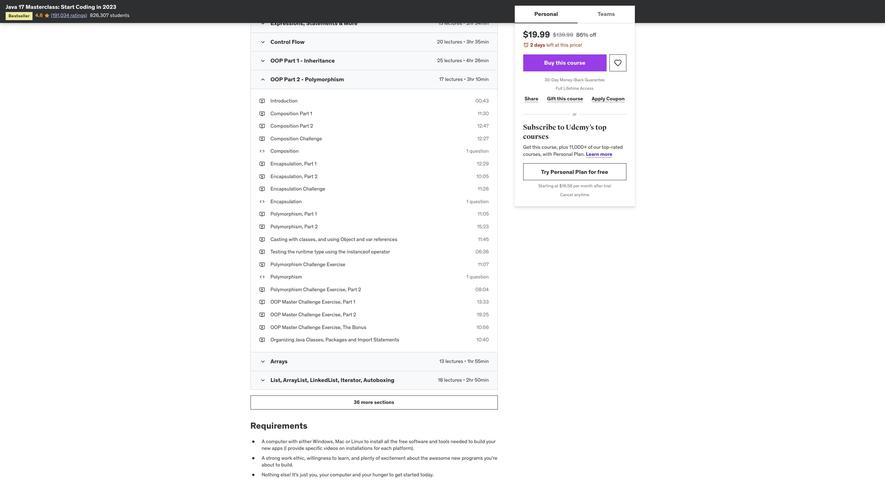 Task type: locate. For each thing, give the bounding box(es) containing it.
at inside starting at $16.58 per month after trial cancel anytime
[[555, 183, 559, 189]]

left
[[547, 42, 554, 48]]

0 vertical spatial personal
[[535, 10, 558, 17]]

1 vertical spatial master
[[282, 312, 297, 318]]

• left 1hr
[[465, 358, 466, 364]]

xsmall image for testing the runtime type using the instanceof operator
[[259, 249, 265, 256]]

1 vertical spatial more
[[361, 399, 373, 406]]

free up 'after'
[[598, 168, 609, 175]]

about down strong
[[262, 462, 275, 468]]

1 xsmall image from the top
[[259, 110, 265, 117]]

1 vertical spatial personal
[[554, 151, 573, 157]]

exercise, for 2
[[322, 312, 342, 318]]

xsmall image for oop master challenge exercise, part 1
[[259, 299, 265, 306]]

wishlist image
[[614, 59, 622, 67]]

this inside gift this course link
[[557, 95, 566, 102]]

2 2hr from the top
[[466, 377, 474, 383]]

11,000+
[[570, 144, 587, 150]]

$139.99
[[553, 31, 574, 38]]

1 vertical spatial or
[[346, 438, 350, 445]]

this right buy
[[556, 59, 566, 66]]

requirements
[[250, 420, 308, 431]]

or inside "a computer with either windows, mac or linux to install all the free software and tools needed to build your new apps (i provide specific videos on installations for each platform)."
[[346, 438, 350, 445]]

2hr left 50min
[[466, 377, 474, 383]]

composition down composition part 1
[[271, 123, 299, 129]]

1 horizontal spatial java
[[296, 337, 305, 343]]

2 encapsulation from the top
[[271, 198, 302, 205]]

this down $139.99
[[561, 42, 569, 48]]

teams
[[598, 10, 615, 17]]

oop for oop master challenge exercise, part 2
[[271, 312, 281, 318]]

0 vertical spatial encapsulation,
[[271, 160, 303, 167]]

xsmall image
[[259, 110, 265, 117], [259, 123, 265, 130], [259, 135, 265, 142], [259, 148, 265, 155], [259, 173, 265, 180], [259, 198, 265, 205], [259, 249, 265, 256], [259, 274, 265, 281], [259, 286, 265, 293], [259, 312, 265, 318]]

1 composition from the top
[[271, 110, 299, 117]]

of right plenty
[[376, 455, 380, 461]]

question up 12:29
[[470, 148, 489, 154]]

1 vertical spatial -
[[302, 76, 304, 83]]

3hr left "35min"
[[467, 39, 474, 45]]

1 horizontal spatial your
[[362, 472, 372, 478]]

10:40
[[477, 337, 489, 343]]

2hr for list, arraylist, linkedlist, iterator, autoboxing
[[466, 377, 474, 383]]

1 vertical spatial question
[[470, 198, 489, 205]]

day
[[552, 77, 559, 82]]

more
[[601, 151, 613, 157], [361, 399, 373, 406]]

challenge down composition part 2
[[300, 135, 322, 142]]

0 horizontal spatial java
[[6, 3, 17, 10]]

polymorphism down testing
[[271, 261, 302, 268]]

hunger
[[373, 472, 388, 478]]

2 oop from the top
[[271, 76, 283, 83]]

personal up $19.99
[[535, 10, 558, 17]]

course
[[568, 59, 586, 66], [567, 95, 583, 102]]

to left udemy's
[[558, 123, 565, 132]]

9 xsmall image from the top
[[259, 286, 265, 293]]

25 lectures • 4hr 26min
[[438, 57, 489, 64]]

xsmall image for organizing java classes, packages and import statements
[[259, 337, 265, 344]]

5 small image from the top
[[259, 377, 266, 384]]

55min
[[475, 358, 489, 364]]

free inside "a computer with either windows, mac or linux to install all the free software and tools needed to build your new apps (i provide specific videos on installations for each platform)."
[[399, 438, 408, 445]]

1 horizontal spatial new
[[452, 455, 461, 461]]

personal up $16.58
[[551, 168, 574, 175]]

var
[[366, 236, 373, 242]]

question for encapsulation
[[470, 198, 489, 205]]

1 question from the top
[[470, 148, 489, 154]]

1 vertical spatial encapsulation
[[271, 198, 302, 205]]

1 horizontal spatial statements
[[374, 337, 399, 343]]

1 horizontal spatial for
[[589, 168, 597, 175]]

money-
[[560, 77, 575, 82]]

2 1 question from the top
[[467, 198, 489, 205]]

6 xsmall image from the top
[[259, 198, 265, 205]]

0 vertical spatial a
[[262, 438, 265, 445]]

buy this course button
[[523, 54, 607, 71]]

course down lifetime
[[567, 95, 583, 102]]

composition challenge
[[271, 135, 322, 142]]

about
[[407, 455, 420, 461], [262, 462, 275, 468]]

0 vertical spatial about
[[407, 455, 420, 461]]

1 2hr from the top
[[467, 20, 474, 26]]

1 encapsulation, from the top
[[271, 160, 303, 167]]

encapsulation down 'encapsulation, part 2'
[[271, 186, 302, 192]]

1 vertical spatial new
[[452, 455, 461, 461]]

1 horizontal spatial free
[[598, 168, 609, 175]]

0 horizontal spatial more
[[361, 399, 373, 406]]

17 up the bestseller
[[18, 3, 24, 10]]

and left tools
[[430, 438, 438, 445]]

2 vertical spatial question
[[470, 274, 489, 280]]

2 encapsulation, from the top
[[271, 173, 303, 179]]

0 vertical spatial 2hr
[[467, 20, 474, 26]]

rated
[[612, 144, 623, 150]]

this up 'courses,'
[[533, 144, 541, 150]]

lectures right 25
[[444, 57, 462, 64]]

control
[[271, 38, 291, 45]]

challenge down type
[[303, 261, 326, 268]]

1 polymorphism, from the top
[[271, 211, 303, 217]]

with down polymorphism, part 2
[[289, 236, 298, 242]]

free inside try personal plan for free link
[[598, 168, 609, 175]]

awesome
[[430, 455, 451, 461]]

top
[[596, 123, 607, 132]]

expressions, statements & more
[[271, 19, 358, 27]]

- left inheritance at the top
[[301, 57, 303, 64]]

a computer with either windows, mac or linux to install all the free software and tools needed to build your new apps (i provide specific videos on installations for each platform).
[[262, 438, 496, 452]]

0 vertical spatial free
[[598, 168, 609, 175]]

5 xsmall image from the top
[[259, 173, 265, 180]]

3hr for control flow
[[467, 39, 474, 45]]

and left hunger
[[353, 472, 361, 478]]

more right 36 at the left
[[361, 399, 373, 406]]

0 vertical spatial more
[[601, 151, 613, 157]]

826,307 students
[[90, 12, 130, 19]]

object
[[341, 236, 356, 242]]

a for a computer with either windows, mac or linux to install all the free software and tools needed to build your new apps (i provide specific videos on installations for each platform).
[[262, 438, 265, 445]]

and down installations
[[352, 455, 360, 461]]

your left hunger
[[362, 472, 372, 478]]

4 oop from the top
[[271, 312, 281, 318]]

1 question up 11:05
[[467, 198, 489, 205]]

1 vertical spatial course
[[567, 95, 583, 102]]

0 vertical spatial of
[[588, 144, 593, 150]]

0 horizontal spatial of
[[376, 455, 380, 461]]

lectures right 15
[[445, 20, 462, 26]]

1 oop from the top
[[271, 57, 283, 64]]

0 vertical spatial java
[[6, 3, 17, 10]]

encapsulation, up 'encapsulation, part 2'
[[271, 160, 303, 167]]

2 question from the top
[[470, 198, 489, 205]]

or right mac
[[346, 438, 350, 445]]

anytime
[[575, 192, 590, 197]]

0 horizontal spatial free
[[399, 438, 408, 445]]

7 xsmall image from the top
[[259, 249, 265, 256]]

0 horizontal spatial for
[[374, 445, 380, 452]]

• for arrays
[[465, 358, 466, 364]]

your right you,
[[320, 472, 329, 478]]

course for buy this course
[[568, 59, 586, 66]]

packages
[[326, 337, 347, 343]]

tab list
[[515, 6, 635, 23]]

lectures right 18
[[444, 377, 462, 383]]

encapsulation for encapsulation challenge
[[271, 186, 302, 192]]

cancel
[[560, 192, 574, 197]]

try personal plan for free link
[[523, 164, 627, 180]]

for down install
[[374, 445, 380, 452]]

17 down 25
[[439, 76, 444, 82]]

• left 34min
[[464, 20, 465, 26]]

3 oop from the top
[[271, 299, 281, 305]]

polymorphism up oop master challenge exercise, part 1
[[271, 286, 302, 293]]

polymorphism, up polymorphism, part 2
[[271, 211, 303, 217]]

oop part 2 - polymorphism
[[271, 76, 344, 83]]

1 vertical spatial 1 question
[[467, 198, 489, 205]]

xsmall image for oop master challenge exercise, the bonus
[[259, 324, 265, 331]]

more inside button
[[361, 399, 373, 406]]

1 vertical spatial free
[[399, 438, 408, 445]]

1 vertical spatial 17
[[439, 76, 444, 82]]

0 vertical spatial computer
[[266, 438, 287, 445]]

new left apps
[[262, 445, 271, 452]]

2 polymorphism, from the top
[[271, 223, 303, 230]]

course inside buy this course button
[[568, 59, 586, 66]]

question
[[470, 148, 489, 154], [470, 198, 489, 205], [470, 274, 489, 280]]

xsmall image for polymorphism
[[259, 274, 265, 281]]

lifetime
[[564, 86, 580, 91]]

of inside a strong work ethic, willingness to learn, and plenty of excitement about the awesome new programs you're about to build.
[[376, 455, 380, 461]]

lectures right 13
[[446, 358, 463, 364]]

2 composition from the top
[[271, 123, 299, 129]]

0 horizontal spatial about
[[262, 462, 275, 468]]

1 horizontal spatial 17
[[439, 76, 444, 82]]

of left our in the top of the page
[[588, 144, 593, 150]]

composition down the introduction
[[271, 110, 299, 117]]

0 horizontal spatial statements
[[306, 19, 338, 27]]

java up the bestseller
[[6, 3, 17, 10]]

8 xsmall image from the top
[[259, 274, 265, 281]]

3 question from the top
[[470, 274, 489, 280]]

0 horizontal spatial computer
[[266, 438, 287, 445]]

0 horizontal spatial or
[[346, 438, 350, 445]]

using up testing the runtime type using the instanceof operator
[[328, 236, 340, 242]]

your right build
[[486, 438, 496, 445]]

2 master from the top
[[282, 312, 297, 318]]

encapsulation, for encapsulation, part 1
[[271, 160, 303, 167]]

1 horizontal spatial more
[[601, 151, 613, 157]]

challenge down the oop master challenge exercise, part 2
[[299, 324, 321, 330]]

testing
[[271, 249, 287, 255]]

polymorphism, for polymorphism, part 1
[[271, 211, 303, 217]]

challenge up oop master challenge exercise, part 1
[[303, 286, 326, 293]]

2 horizontal spatial your
[[486, 438, 496, 445]]

computer up apps
[[266, 438, 287, 445]]

3 1 question from the top
[[467, 274, 489, 280]]

2 small image from the top
[[259, 39, 266, 46]]

• for oop part 2 - polymorphism
[[464, 76, 466, 82]]

0 vertical spatial polymorphism,
[[271, 211, 303, 217]]

3 master from the top
[[282, 324, 297, 330]]

encapsulation challenge
[[271, 186, 325, 192]]

this right gift
[[557, 95, 566, 102]]

1 vertical spatial statements
[[374, 337, 399, 343]]

1 vertical spatial computer
[[330, 472, 351, 478]]

java
[[6, 3, 17, 10], [296, 337, 305, 343]]

to down strong
[[276, 462, 280, 468]]

1 vertical spatial using
[[325, 249, 337, 255]]

oop master challenge exercise, the bonus
[[271, 324, 367, 330]]

0 vertical spatial 3hr
[[467, 39, 474, 45]]

2 a from the top
[[262, 455, 265, 461]]

1 vertical spatial for
[[374, 445, 380, 452]]

2 course from the top
[[567, 95, 583, 102]]

polymorphism down polymorphism challenge exercise
[[271, 274, 302, 280]]

at
[[555, 42, 560, 48], [555, 183, 559, 189]]

teams button
[[578, 6, 635, 23]]

part for composition part 2
[[300, 123, 309, 129]]

composition for composition part 2
[[271, 123, 299, 129]]

06:36
[[476, 249, 489, 255]]

this inside buy this course button
[[556, 59, 566, 66]]

new inside a strong work ethic, willingness to learn, and plenty of excitement about the awesome new programs you're about to build.
[[452, 455, 461, 461]]

2 xsmall image from the top
[[259, 123, 265, 130]]

2 vertical spatial 1 question
[[467, 274, 489, 280]]

the right all
[[391, 438, 398, 445]]

0 vertical spatial using
[[328, 236, 340, 242]]

exercise, for bonus
[[322, 324, 342, 330]]

1 vertical spatial 3hr
[[467, 76, 475, 82]]

xsmall image for encapsulation, part 1
[[259, 160, 265, 167]]

lectures for expressions, statements & more
[[445, 20, 462, 26]]

4 small image from the top
[[259, 76, 266, 83]]

encapsulation,
[[271, 160, 303, 167], [271, 173, 303, 179]]

1 vertical spatial java
[[296, 337, 305, 343]]

composition for composition challenge
[[271, 135, 299, 142]]

xsmall image for composition part 2
[[259, 123, 265, 130]]

a left strong
[[262, 455, 265, 461]]

import
[[358, 337, 373, 343]]

1 vertical spatial 2hr
[[466, 377, 474, 383]]

xsmall image
[[259, 98, 265, 104], [259, 160, 265, 167], [259, 186, 265, 193], [259, 211, 265, 218], [259, 223, 265, 230], [259, 236, 265, 243], [259, 261, 265, 268], [259, 299, 265, 306], [259, 324, 265, 331], [259, 337, 265, 344], [250, 438, 256, 445], [250, 455, 256, 462], [250, 472, 256, 479]]

ratings)
[[71, 12, 87, 19]]

1 question up 12:29
[[467, 148, 489, 154]]

master for oop master challenge exercise, part 1
[[282, 299, 297, 305]]

part
[[284, 57, 296, 64], [284, 76, 296, 83], [300, 110, 309, 117], [300, 123, 309, 129], [304, 160, 314, 167], [304, 173, 314, 179], [305, 211, 314, 217], [305, 223, 314, 230], [348, 286, 357, 293], [343, 299, 352, 305], [343, 312, 352, 318]]

java 17 masterclass: start coding in 2023
[[6, 3, 116, 10]]

with down course,
[[543, 151, 553, 157]]

a inside "a computer with either windows, mac or linux to install all the free software and tools needed to build your new apps (i provide specific videos on installations for each platform)."
[[262, 438, 265, 445]]

0 vertical spatial new
[[262, 445, 271, 452]]

challenge down 'encapsulation, part 2'
[[303, 186, 325, 192]]

• left 10min
[[464, 76, 466, 82]]

lectures down 25 lectures • 4hr 26min
[[445, 76, 463, 82]]

casting
[[271, 236, 288, 242]]

alarm image
[[523, 42, 529, 48]]

oop master challenge exercise, part 1
[[271, 299, 356, 305]]

0 vertical spatial -
[[301, 57, 303, 64]]

courses
[[523, 132, 549, 141]]

statements left & at the left
[[306, 19, 338, 27]]

small image for list, arraylist, linkedlist, iterator, autoboxing
[[259, 377, 266, 384]]

polymorphism
[[305, 76, 344, 83], [271, 261, 302, 268], [271, 274, 302, 280], [271, 286, 302, 293]]

2 vertical spatial with
[[288, 438, 298, 445]]

small image for oop part 1 - inheritance
[[259, 57, 266, 64]]

part for oop part 1 - inheritance
[[284, 57, 296, 64]]

with
[[543, 151, 553, 157], [289, 236, 298, 242], [288, 438, 298, 445]]

type
[[315, 249, 324, 255]]

try personal plan for free
[[542, 168, 609, 175]]

1 question up 08:04
[[467, 274, 489, 280]]

and inside a strong work ethic, willingness to learn, and plenty of excitement about the awesome new programs you're about to build.
[[352, 455, 360, 461]]

today.
[[421, 472, 434, 478]]

1 horizontal spatial of
[[588, 144, 593, 150]]

off
[[590, 31, 597, 38]]

free up the platform). at the bottom left of the page
[[399, 438, 408, 445]]

3 xsmall image from the top
[[259, 135, 265, 142]]

1 vertical spatial polymorphism,
[[271, 223, 303, 230]]

36 more sections button
[[250, 396, 498, 410]]

this for buy
[[556, 59, 566, 66]]

xsmall image for encapsulation
[[259, 198, 265, 205]]

question up 11:05
[[470, 198, 489, 205]]

5 oop from the top
[[271, 324, 281, 330]]

3 small image from the top
[[259, 57, 266, 64]]

86%
[[577, 31, 589, 38]]

xsmall image for composition challenge
[[259, 135, 265, 142]]

1 master from the top
[[282, 299, 297, 305]]

composition down composition part 2
[[271, 135, 299, 142]]

exercise, up the organizing java classes, packages and import statements
[[322, 324, 342, 330]]

subscribe
[[523, 123, 557, 132]]

encapsulation, down encapsulation, part 1 in the top of the page
[[271, 173, 303, 179]]

1 course from the top
[[568, 59, 586, 66]]

0 vertical spatial with
[[543, 151, 553, 157]]

10 xsmall image from the top
[[259, 312, 265, 318]]

learn more link
[[586, 151, 613, 157]]

1 small image from the top
[[259, 20, 266, 27]]

new right awesome
[[452, 455, 461, 461]]

starting at $16.58 per month after trial cancel anytime
[[539, 183, 611, 197]]

personal down the plus
[[554, 151, 573, 157]]

masterclass:
[[26, 3, 60, 10]]

polymorphism for polymorphism challenge exercise
[[271, 261, 302, 268]]

course for gift this course
[[567, 95, 583, 102]]

more down top-
[[601, 151, 613, 157]]

tab list containing personal
[[515, 6, 635, 23]]

with up provide
[[288, 438, 298, 445]]

course up back
[[568, 59, 586, 66]]

java left 'classes,'
[[296, 337, 305, 343]]

• left 50min
[[463, 377, 465, 383]]

2hr left 34min
[[467, 20, 474, 26]]

arrays
[[271, 358, 288, 365]]

personal inside button
[[535, 10, 558, 17]]

needed
[[451, 438, 468, 445]]

trial
[[604, 183, 611, 189]]

at left $16.58
[[555, 183, 559, 189]]

0 vertical spatial 17
[[18, 3, 24, 10]]

•
[[464, 20, 465, 26], [464, 39, 465, 45], [464, 57, 465, 64], [464, 76, 466, 82], [465, 358, 466, 364], [463, 377, 465, 383]]

polymorphism, part 1
[[271, 211, 317, 217]]

xsmall image for polymorphism, part 1
[[259, 211, 265, 218]]

$16.58
[[560, 183, 573, 189]]

willingness
[[307, 455, 331, 461]]

statements right the 'import' in the bottom of the page
[[374, 337, 399, 343]]

a inside a strong work ethic, willingness to learn, and plenty of excitement about the awesome new programs you're about to build.
[[262, 455, 265, 461]]

new
[[262, 445, 271, 452], [452, 455, 461, 461]]

15 lectures • 2hr 34min
[[439, 20, 489, 26]]

more for learn
[[601, 151, 613, 157]]

about down the platform). at the bottom left of the page
[[407, 455, 420, 461]]

0 vertical spatial question
[[470, 148, 489, 154]]

0 vertical spatial master
[[282, 299, 297, 305]]

classes,
[[299, 236, 317, 242]]

0 vertical spatial or
[[573, 111, 577, 117]]

a down requirements
[[262, 438, 265, 445]]

composition up encapsulation, part 1 in the top of the page
[[271, 148, 299, 154]]

small image
[[259, 358, 266, 365]]

installations
[[346, 445, 373, 452]]

question up 08:04
[[470, 274, 489, 280]]

0 horizontal spatial new
[[262, 445, 271, 452]]

0 vertical spatial for
[[589, 168, 597, 175]]

this inside get this course, plus 11,000+ of our top-rated courses, with personal plan.
[[533, 144, 541, 150]]

exercise, down polymorphism challenge exercise, part 2
[[322, 299, 342, 305]]

start
[[61, 3, 74, 10]]

xsmall image for encapsulation, part 2
[[259, 173, 265, 180]]

exercise, down the exercise
[[327, 286, 347, 293]]

small image
[[259, 20, 266, 27], [259, 39, 266, 46], [259, 57, 266, 64], [259, 76, 266, 83], [259, 377, 266, 384]]

each
[[381, 445, 392, 452]]

1 encapsulation from the top
[[271, 186, 302, 192]]

and inside "a computer with either windows, mac or linux to install all the free software and tools needed to build your new apps (i provide specific videos on installations for each platform)."
[[430, 438, 438, 445]]

2 vertical spatial master
[[282, 324, 297, 330]]

- for polymorphism
[[302, 76, 304, 83]]

using for the
[[325, 249, 337, 255]]

at right the left
[[555, 42, 560, 48]]

2
[[531, 42, 533, 48], [297, 76, 300, 83], [310, 123, 313, 129], [315, 173, 318, 179], [315, 223, 318, 230], [358, 286, 361, 293], [354, 312, 356, 318]]

computer down the learn, at bottom
[[330, 472, 351, 478]]

the left awesome
[[421, 455, 428, 461]]

polymorphism, for polymorphism, part 2
[[271, 223, 303, 230]]

provide
[[288, 445, 304, 452]]

1 vertical spatial of
[[376, 455, 380, 461]]

• left "35min"
[[464, 39, 465, 45]]

0 vertical spatial encapsulation
[[271, 186, 302, 192]]

3 composition from the top
[[271, 135, 299, 142]]

and left the var
[[357, 236, 365, 242]]

4 xsmall image from the top
[[259, 148, 265, 155]]

1 vertical spatial at
[[555, 183, 559, 189]]

10:05
[[477, 173, 489, 179]]

get
[[395, 472, 403, 478]]

• for oop part 1 - inheritance
[[464, 57, 465, 64]]

small image for expressions, statements & more
[[259, 20, 266, 27]]

- down oop part 1 - inheritance
[[302, 76, 304, 83]]

this for get
[[533, 144, 541, 150]]

question for polymorphism
[[470, 274, 489, 280]]

0 vertical spatial 1 question
[[467, 148, 489, 154]]

1 vertical spatial encapsulation,
[[271, 173, 303, 179]]

1 a from the top
[[262, 438, 265, 445]]

0 vertical spatial course
[[568, 59, 586, 66]]

polymorphism, down polymorphism, part 1
[[271, 223, 303, 230]]

to inside subscribe to udemy's top courses
[[558, 123, 565, 132]]

polymorphism for polymorphism challenge exercise, part 2
[[271, 286, 302, 293]]

to left the learn, at bottom
[[332, 455, 337, 461]]

for inside "a computer with either windows, mac or linux to install all the free software and tools needed to build your new apps (i provide specific videos on installations for each platform)."
[[374, 445, 380, 452]]

course inside gift this course link
[[567, 95, 583, 102]]

the right testing
[[288, 249, 295, 255]]

1 vertical spatial a
[[262, 455, 265, 461]]

• left 4hr
[[464, 57, 465, 64]]

30-day money-back guarantee full lifetime access
[[545, 77, 605, 91]]

2hr for expressions, statements & more
[[467, 20, 474, 26]]

for
[[589, 168, 597, 175], [374, 445, 380, 452]]

master for oop master challenge exercise, part 2
[[282, 312, 297, 318]]

encapsulation, for encapsulation, part 2
[[271, 173, 303, 179]]



Task type: describe. For each thing, give the bounding box(es) containing it.
xsmall image for composition
[[259, 148, 265, 155]]

part for encapsulation, part 2
[[304, 173, 314, 179]]

xsmall image for polymorphism challenge exercise, part 2
[[259, 286, 265, 293]]

- for inheritance
[[301, 57, 303, 64]]

tools
[[439, 438, 450, 445]]

using for object
[[328, 236, 340, 242]]

to left build
[[469, 438, 473, 445]]

polymorphism challenge exercise, part 2
[[271, 286, 361, 293]]

share button
[[523, 92, 540, 106]]

oop part 1 - inheritance
[[271, 57, 335, 64]]

just
[[300, 472, 308, 478]]

instanceof
[[347, 249, 370, 255]]

bestseller
[[8, 13, 30, 19]]

1 horizontal spatial about
[[407, 455, 420, 461]]

4 composition from the top
[[271, 148, 299, 154]]

plenty
[[361, 455, 375, 461]]

the
[[343, 324, 351, 330]]

flow
[[292, 38, 305, 45]]

11:26
[[478, 186, 489, 192]]

2023
[[103, 3, 116, 10]]

12:27
[[478, 135, 489, 142]]

30-
[[545, 77, 552, 82]]

started
[[404, 472, 420, 478]]

1 question for encapsulation
[[467, 198, 489, 205]]

xsmall image for polymorphism, part 2
[[259, 223, 265, 230]]

part for polymorphism, part 2
[[305, 223, 314, 230]]

10min
[[476, 76, 489, 82]]

lectures for list, arraylist, linkedlist, iterator, autoboxing
[[444, 377, 462, 383]]

08:04
[[476, 286, 489, 293]]

50min
[[475, 377, 489, 383]]

access
[[580, 86, 594, 91]]

composition for composition part 1
[[271, 110, 299, 117]]

1 vertical spatial about
[[262, 462, 275, 468]]

25
[[438, 57, 443, 64]]

polymorphism for polymorphism
[[271, 274, 302, 280]]

11:30
[[478, 110, 489, 117]]

oop for oop part 1 - inheritance
[[271, 57, 283, 64]]

15
[[439, 20, 443, 26]]

11:05
[[478, 211, 489, 217]]

4hr
[[467, 57, 474, 64]]

lectures for oop part 2 - polymorphism
[[445, 76, 463, 82]]

the inside a strong work ethic, willingness to learn, and plenty of excitement about the awesome new programs you're about to build.
[[421, 455, 428, 461]]

oop for oop master challenge exercise, part 1
[[271, 299, 281, 305]]

to left get
[[389, 472, 394, 478]]

xsmall image for oop master challenge exercise, part 2
[[259, 312, 265, 318]]

part for composition part 1
[[300, 110, 309, 117]]

a strong work ethic, willingness to learn, and plenty of excitement about the awesome new programs you're about to build.
[[262, 455, 498, 468]]

part for encapsulation, part 1
[[304, 160, 314, 167]]

2 vertical spatial personal
[[551, 168, 574, 175]]

personal button
[[515, 6, 578, 23]]

18
[[438, 377, 443, 383]]

0 horizontal spatial your
[[320, 472, 329, 478]]

expressions,
[[271, 19, 305, 27]]

back
[[575, 77, 584, 82]]

36 more sections
[[354, 399, 395, 406]]

strong
[[266, 455, 280, 461]]

mac
[[335, 438, 345, 445]]

apps
[[272, 445, 283, 452]]

1 horizontal spatial or
[[573, 111, 577, 117]]

on
[[339, 445, 345, 452]]

course,
[[542, 144, 558, 150]]

the down object
[[339, 249, 346, 255]]

the inside "a computer with either windows, mac or linux to install all the free software and tools needed to build your new apps (i provide specific videos on installations for each platform)."
[[391, 438, 398, 445]]

to right linux
[[364, 438, 369, 445]]

of inside get this course, plus 11,000+ of our top-rated courses, with personal plan.
[[588, 144, 593, 150]]

1 question for polymorphism
[[467, 274, 489, 280]]

new inside "a computer with either windows, mac or linux to install all the free software and tools needed to build your new apps (i provide specific videos on installations for each platform)."
[[262, 445, 271, 452]]

xsmall image for encapsulation challenge
[[259, 186, 265, 193]]

small image for oop part 2 - polymorphism
[[259, 76, 266, 83]]

part for polymorphism, part 1
[[305, 211, 314, 217]]

small image for control flow
[[259, 39, 266, 46]]

full
[[556, 86, 563, 91]]

• for control flow
[[464, 39, 465, 45]]

else!
[[281, 472, 291, 478]]

11:45
[[478, 236, 489, 242]]

0 vertical spatial at
[[555, 42, 560, 48]]

1 1 question from the top
[[467, 148, 489, 154]]

starting
[[539, 183, 554, 189]]

4.6
[[35, 12, 43, 19]]

0 horizontal spatial 17
[[18, 3, 24, 10]]

build.
[[281, 462, 293, 468]]

master for oop master challenge exercise, the bonus
[[282, 324, 297, 330]]

26min
[[475, 57, 489, 64]]

12:29
[[477, 160, 489, 167]]

lectures for control flow
[[445, 39, 462, 45]]

your inside "a computer with either windows, mac or linux to install all the free software and tools needed to build your new apps (i provide specific videos on installations for each platform)."
[[486, 438, 496, 445]]

• for expressions, statements & more
[[464, 20, 465, 26]]

try
[[542, 168, 550, 175]]

1 horizontal spatial computer
[[330, 472, 351, 478]]

buy this course
[[544, 59, 586, 66]]

this for gift
[[557, 95, 566, 102]]

arraylist,
[[283, 376, 309, 384]]

0 vertical spatial statements
[[306, 19, 338, 27]]

apply
[[592, 95, 606, 102]]

challenge down oop master challenge exercise, part 1
[[299, 312, 321, 318]]

part for oop part 2 - polymorphism
[[284, 76, 296, 83]]

coding
[[76, 3, 95, 10]]

computer inside "a computer with either windows, mac or linux to install all the free software and tools needed to build your new apps (i provide specific videos on installations for each platform)."
[[266, 438, 287, 445]]

sections
[[374, 399, 395, 406]]

xsmall image for composition part 1
[[259, 110, 265, 117]]

xsmall image for casting with classes, and using object and var references
[[259, 236, 265, 243]]

courses,
[[523, 151, 542, 157]]

with inside get this course, plus 11,000+ of our top-rated courses, with personal plan.
[[543, 151, 553, 157]]

learn,
[[338, 455, 350, 461]]

a for a strong work ethic, willingness to learn, and plenty of excitement about the awesome new programs you're about to build.
[[262, 455, 265, 461]]

exercise, for 1
[[322, 299, 342, 305]]

13
[[440, 358, 444, 364]]

lectures for oop part 1 - inheritance
[[444, 57, 462, 64]]

more for 36
[[361, 399, 373, 406]]

platform).
[[393, 445, 414, 452]]

after
[[594, 183, 603, 189]]

• for list, arraylist, linkedlist, iterator, autoboxing
[[463, 377, 465, 383]]

1 vertical spatial with
[[289, 236, 298, 242]]

plus
[[559, 144, 569, 150]]

and up type
[[318, 236, 326, 242]]

oop for oop master challenge exercise, the bonus
[[271, 324, 281, 330]]

lectures for arrays
[[446, 358, 463, 364]]

linux
[[352, 438, 363, 445]]

it's
[[292, 472, 299, 478]]

operator
[[371, 249, 390, 255]]

and left the 'import' in the bottom of the page
[[348, 337, 357, 343]]

you,
[[309, 472, 318, 478]]

videos
[[324, 445, 338, 452]]

3hr for oop part 2 - polymorphism
[[467, 76, 475, 82]]

encapsulation for encapsulation
[[271, 198, 302, 205]]

oop for oop part 2 - polymorphism
[[271, 76, 283, 83]]

our
[[594, 144, 601, 150]]

polymorphism down inheritance at the top
[[305, 76, 344, 83]]

udemy's
[[566, 123, 594, 132]]

personal inside get this course, plus 11,000+ of our top-rated courses, with personal plan.
[[554, 151, 573, 157]]

xsmall image for introduction
[[259, 98, 265, 104]]

autoboxing
[[364, 376, 395, 384]]

xsmall image for polymorphism challenge exercise
[[259, 261, 265, 268]]

polymorphism challenge exercise
[[271, 261, 346, 268]]

13 lectures • 1hr 55min
[[440, 358, 489, 364]]

ethic,
[[294, 455, 306, 461]]

software
[[409, 438, 428, 445]]

17 lectures • 3hr 10min
[[439, 76, 489, 82]]

$19.99 $139.99 86% off
[[523, 29, 597, 40]]

encapsulation, part 2
[[271, 173, 318, 179]]

top-
[[602, 144, 612, 150]]

826,307
[[90, 12, 109, 19]]

with inside "a computer with either windows, mac or linux to install all the free software and tools needed to build your new apps (i provide specific videos on installations for each platform)."
[[288, 438, 298, 445]]

challenge up the oop master challenge exercise, part 2
[[299, 299, 321, 305]]

2 days left at this price!
[[531, 42, 583, 48]]

inheritance
[[304, 57, 335, 64]]

coupon
[[607, 95, 625, 102]]

15:23
[[477, 223, 489, 230]]

testing the runtime type using the instanceof operator
[[271, 249, 390, 255]]



Task type: vqa. For each thing, say whether or not it's contained in the screenshot.


